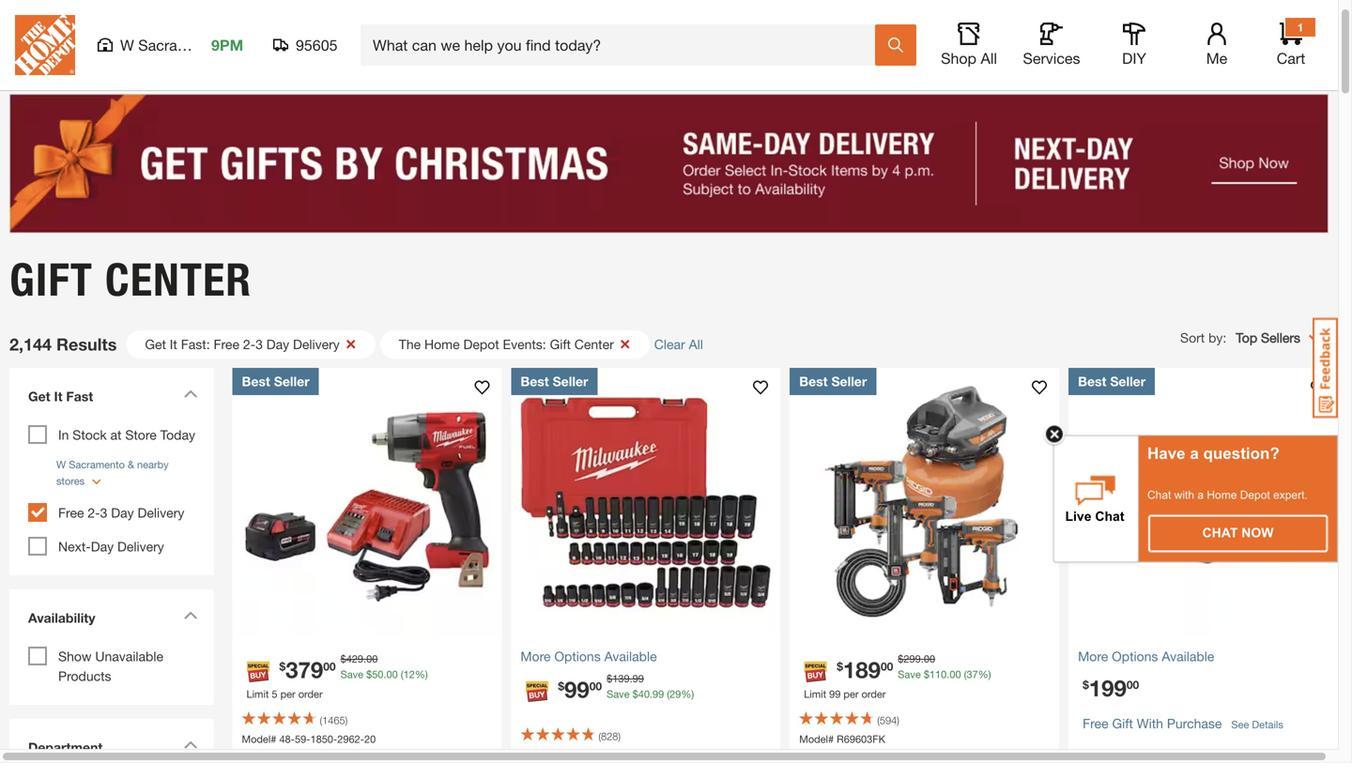 Task type: vqa. For each thing, say whether or not it's contained in the screenshot.
SERVICES
yes



Task type: locate. For each thing, give the bounding box(es) containing it.
%) inside $ 139 . 99 save $ 40 . 99 ( 29 %)
[[682, 689, 695, 701]]

1 horizontal spatial %)
[[682, 689, 695, 701]]

1 vertical spatial it
[[54, 389, 63, 404]]

0 vertical spatial w
[[120, 36, 134, 54]]

2 vertical spatial caret icon image
[[184, 741, 198, 750]]

center inside the home depot events: gift center button
[[575, 337, 614, 352]]

order
[[299, 689, 323, 701], [862, 689, 886, 701]]

1 horizontal spatial 2-
[[243, 337, 256, 352]]

per down 189
[[844, 689, 859, 701]]

2 vertical spatial delivery
[[117, 539, 164, 555]]

)
[[345, 715, 348, 727], [898, 715, 900, 727], [619, 731, 621, 743]]

1 vertical spatial 3
[[100, 505, 107, 521]]

in stock at store today
[[58, 427, 195, 443]]

get for get it fast
[[28, 389, 50, 404]]

more for free
[[1079, 649, 1109, 665]]

%) right 40
[[682, 689, 695, 701]]

per right 5
[[281, 689, 296, 701]]

00 right 50
[[387, 669, 398, 681]]

gift inside the home depot events: gift center button
[[550, 337, 571, 352]]

sponsored banner image
[[9, 94, 1329, 233]]

all for clear all
[[689, 337, 704, 352]]

save inside $ 299 . 00 save $ 110 . 00 ( 37 %) limit 99 per order
[[899, 669, 921, 681]]

00 left 429
[[323, 660, 336, 673]]

1 vertical spatial a
[[1198, 489, 1205, 502]]

1 horizontal spatial per
[[844, 689, 859, 701]]

availability
[[28, 611, 95, 626]]

caret icon image for get it fast
[[184, 390, 198, 398]]

3 best from the left
[[800, 374, 828, 389]]

0 vertical spatial get
[[145, 337, 166, 352]]

2 per from the left
[[844, 689, 859, 701]]

0 vertical spatial delivery
[[293, 337, 340, 352]]

1 horizontal spatial gift
[[550, 337, 571, 352]]

get for get it fast: free 2-3 day delivery
[[145, 337, 166, 352]]

0 vertical spatial 2-
[[243, 337, 256, 352]]

0 vertical spatial it
[[170, 337, 177, 352]]

0 horizontal spatial more
[[521, 649, 551, 665]]

0 vertical spatial free
[[214, 337, 240, 352]]

20
[[365, 734, 376, 746]]

at
[[110, 427, 122, 443]]

more options available link for purchase
[[1079, 647, 1329, 667]]

gift left with
[[1113, 716, 1134, 732]]

4 best seller from the left
[[1079, 374, 1146, 389]]

caret icon image
[[184, 390, 198, 398], [184, 612, 198, 620], [184, 741, 198, 750]]

. left the 29
[[650, 689, 653, 701]]

$ inside $ 99 00
[[558, 680, 565, 693]]

a right with
[[1198, 489, 1205, 502]]

2 more from the left
[[1079, 649, 1109, 665]]

2 more options available link from the left
[[1079, 647, 1329, 667]]

0 horizontal spatial model#
[[242, 734, 277, 746]]

1 best from the left
[[242, 374, 270, 389]]

$ for 299
[[899, 653, 904, 665]]

w inside w sacramento & nearby stores
[[56, 459, 66, 471]]

1 best seller from the left
[[242, 374, 310, 389]]

99 inside $ 299 . 00 save $ 110 . 00 ( 37 %) limit 99 per order
[[830, 689, 841, 701]]

1 horizontal spatial limit
[[804, 689, 827, 701]]

1 horizontal spatial more options available
[[1079, 649, 1215, 665]]

1 vertical spatial all
[[689, 337, 704, 352]]

1 more options available link from the left
[[521, 647, 772, 667]]

0 horizontal spatial more options available link
[[521, 647, 772, 667]]

1 order from the left
[[299, 689, 323, 701]]

caret icon image inside department link
[[184, 741, 198, 750]]

00 left the '299'
[[881, 660, 894, 673]]

best seller for m18 fuel gen-2 18v lithium-ion brushless cordless mid torque 1/2 in. impact wrench f ring w/5.0ah starter kit image
[[242, 374, 310, 389]]

depot inside button
[[464, 337, 500, 352]]

$ for 379
[[280, 660, 286, 673]]

0 horizontal spatial limit
[[247, 689, 269, 701]]

0 horizontal spatial options
[[555, 649, 601, 665]]

0 horizontal spatial it
[[54, 389, 63, 404]]

95605 button
[[273, 36, 338, 54]]

caret icon image for availability
[[184, 612, 198, 620]]

caret icon image inside get it fast link
[[184, 390, 198, 398]]

get left fast:
[[145, 337, 166, 352]]

free for free 2-3 day delivery
[[58, 505, 84, 521]]

more options available up the $ 199 00
[[1079, 649, 1215, 665]]

a right have
[[1191, 445, 1200, 463]]

order inside $ 299 . 00 save $ 110 . 00 ( 37 %) limit 99 per order
[[862, 689, 886, 701]]

0 horizontal spatial %)
[[415, 669, 428, 681]]

1 limit from the left
[[247, 689, 269, 701]]

$ 199 00
[[1083, 675, 1140, 702]]

day inside "button"
[[267, 337, 290, 352]]

1 vertical spatial caret icon image
[[184, 612, 198, 620]]

free down "199"
[[1083, 716, 1109, 732]]

available up 139 on the bottom of page
[[605, 649, 657, 665]]

$ 139 . 99 save $ 40 . 99 ( 29 %)
[[607, 673, 695, 701]]

1 vertical spatial day
[[111, 505, 134, 521]]

more options available link up $ 139 . 99 save $ 40 . 99 ( 29 %)
[[521, 647, 772, 667]]

2 best from the left
[[521, 374, 549, 389]]

2 best seller from the left
[[521, 374, 589, 389]]

0 horizontal spatial save
[[341, 669, 364, 681]]

2- right fast:
[[243, 337, 256, 352]]

save
[[341, 669, 364, 681], [899, 669, 921, 681], [607, 689, 630, 701]]

$
[[341, 653, 346, 665], [899, 653, 904, 665], [280, 660, 286, 673], [837, 660, 844, 673], [367, 669, 372, 681], [924, 669, 930, 681], [607, 673, 613, 685], [1083, 679, 1090, 692], [558, 680, 565, 693], [633, 689, 639, 701]]

12
[[404, 669, 415, 681]]

0 vertical spatial center
[[105, 253, 252, 307]]

0 horizontal spatial order
[[299, 689, 323, 701]]

1 vertical spatial sacramento
[[69, 459, 125, 471]]

shockwave 3/8 in. drive sae and metric 6 point impact socket set (43-piece) image
[[511, 368, 781, 638]]

1 horizontal spatial 3
[[256, 337, 263, 352]]

free
[[214, 337, 240, 352], [58, 505, 84, 521], [1083, 716, 1109, 732]]

have a question?
[[1148, 445, 1280, 463]]

it
[[170, 337, 177, 352], [54, 389, 63, 404]]

available for purchase
[[1163, 649, 1215, 665]]

0 horizontal spatial w
[[56, 459, 66, 471]]

options up $ 99 00
[[555, 649, 601, 665]]

66-
[[574, 750, 589, 762]]

3 caret icon image from the top
[[184, 741, 198, 750]]

1 vertical spatial gift
[[550, 337, 571, 352]]

see
[[1232, 719, 1250, 731]]

00 inside $ 379 00
[[323, 660, 336, 673]]

1 seller from the left
[[274, 374, 310, 389]]

gift up 2,144 results
[[9, 253, 93, 307]]

per
[[281, 689, 296, 701], [844, 689, 859, 701]]

2 horizontal spatial model#
[[800, 734, 834, 746]]

1 more options available from the left
[[521, 649, 657, 665]]

1 vertical spatial 2-
[[88, 505, 100, 521]]

3 seller from the left
[[832, 374, 867, 389]]

$ for 99
[[558, 680, 565, 693]]

. left the 37
[[947, 669, 950, 681]]

1 more from the left
[[521, 649, 551, 665]]

more options available link
[[521, 647, 772, 667], [1079, 647, 1329, 667]]

next-
[[58, 539, 91, 555]]

day up next-day delivery
[[111, 505, 134, 521]]

( right 40
[[667, 689, 670, 701]]

model# left r69603fk
[[800, 734, 834, 746]]

2 horizontal spatial %)
[[979, 669, 992, 681]]

0 vertical spatial depot
[[464, 337, 500, 352]]

2 order from the left
[[862, 689, 886, 701]]

0 horizontal spatial per
[[281, 689, 296, 701]]

%) inside $ 429 . 00 save $ 50 . 00 ( 12 %) limit 5 per order
[[415, 669, 428, 681]]

home right with
[[1208, 489, 1238, 502]]

1 horizontal spatial it
[[170, 337, 177, 352]]

order down $ 189 00
[[862, 689, 886, 701]]

2 limit from the left
[[804, 689, 827, 701]]

best for m18 fuel gen-2 18v lithium-ion brushless cordless mid torque 1/2 in. impact wrench f ring w/5.0ah starter kit image
[[242, 374, 270, 389]]

w for w sacramento 9pm
[[120, 36, 134, 54]]

2 caret icon image from the top
[[184, 612, 198, 620]]

model# left 49-
[[521, 750, 556, 762]]

$ inside $ 189 00
[[837, 660, 844, 673]]

1850-
[[310, 734, 338, 746]]

2- inside "button"
[[243, 337, 256, 352]]

48-
[[279, 734, 295, 746]]

$ for 189
[[837, 660, 844, 673]]

free down stores
[[58, 505, 84, 521]]

model# left 48-
[[242, 734, 277, 746]]

w
[[120, 36, 134, 54], [56, 459, 66, 471]]

save down 139 on the bottom of page
[[607, 689, 630, 701]]

. left 12
[[384, 669, 387, 681]]

$ 429 . 00 save $ 50 . 00 ( 12 %) limit 5 per order
[[247, 653, 428, 701]]

store
[[125, 427, 157, 443]]

feedback link image
[[1314, 318, 1339, 419]]

limit up model# r69603fk
[[804, 689, 827, 701]]

1 options from the left
[[555, 649, 601, 665]]

w right the home depot logo
[[120, 36, 134, 54]]

(
[[401, 669, 404, 681], [965, 669, 967, 681], [667, 689, 670, 701], [320, 715, 322, 727], [878, 715, 880, 727], [599, 731, 601, 743]]

0 horizontal spatial more options available
[[521, 649, 657, 665]]

more options available link up purchase on the bottom right of page
[[1079, 647, 1329, 667]]

m18 fuel gen-2 18v lithium-ion brushless cordless mid torque 1/2 in. impact wrench f ring w/5.0ah starter kit image
[[233, 368, 502, 638]]

29
[[670, 689, 682, 701]]

gift right events:
[[550, 337, 571, 352]]

home
[[425, 337, 460, 352], [1208, 489, 1238, 502]]

) for 189
[[898, 715, 900, 727]]

delivery inside "button"
[[293, 337, 340, 352]]

save down 429
[[341, 669, 364, 681]]

0 vertical spatial day
[[267, 337, 290, 352]]

1 horizontal spatial )
[[619, 731, 621, 743]]

more options available up $ 99 00
[[521, 649, 657, 665]]

get inside "button"
[[145, 337, 166, 352]]

%) inside $ 299 . 00 save $ 110 . 00 ( 37 %) limit 99 per order
[[979, 669, 992, 681]]

0 horizontal spatial depot
[[464, 337, 500, 352]]

sacramento inside w sacramento & nearby stores
[[69, 459, 125, 471]]

it left fast
[[54, 389, 63, 404]]

%) right 50
[[415, 669, 428, 681]]

all right shop
[[981, 49, 998, 67]]

00 left the 37
[[950, 669, 962, 681]]

1 caret icon image from the top
[[184, 390, 198, 398]]

1 horizontal spatial w
[[120, 36, 134, 54]]

4 best from the left
[[1079, 374, 1107, 389]]

stock
[[73, 427, 107, 443]]

services button
[[1022, 23, 1082, 68]]

w up stores
[[56, 459, 66, 471]]

order down $ 379 00
[[299, 689, 323, 701]]

sellers
[[1262, 330, 1301, 346]]

day right fast:
[[267, 337, 290, 352]]

home right the
[[425, 337, 460, 352]]

save inside $ 429 . 00 save $ 50 . 00 ( 12 %) limit 5 per order
[[341, 669, 364, 681]]

all inside clear all button
[[689, 337, 704, 352]]

2 vertical spatial gift
[[1113, 716, 1134, 732]]

$ for 139
[[607, 673, 613, 685]]

per inside $ 429 . 00 save $ 50 . 00 ( 12 %) limit 5 per order
[[281, 689, 296, 701]]

1 vertical spatial w
[[56, 459, 66, 471]]

save down the '299'
[[899, 669, 921, 681]]

1 horizontal spatial more
[[1079, 649, 1109, 665]]

2 horizontal spatial )
[[898, 715, 900, 727]]

home inside button
[[425, 337, 460, 352]]

all inside shop all button
[[981, 49, 998, 67]]

delivery down nearby
[[138, 505, 184, 521]]

free right fast:
[[214, 337, 240, 352]]

3
[[256, 337, 263, 352], [100, 505, 107, 521]]

2 horizontal spatial save
[[899, 669, 921, 681]]

1 horizontal spatial more options available link
[[1079, 647, 1329, 667]]

3 right fast:
[[256, 337, 263, 352]]

limit left 5
[[247, 689, 269, 701]]

2 options from the left
[[1113, 649, 1159, 665]]

show unavailable products
[[58, 649, 163, 684]]

0 vertical spatial all
[[981, 49, 998, 67]]

best for m18 fuel 18v lithium-ion brushless cordless 4-1/2 in./5 in. grinder w/paddle switch (tool-only) image
[[1079, 374, 1107, 389]]

1 horizontal spatial save
[[607, 689, 630, 701]]

limit for 189
[[804, 689, 827, 701]]

get it fast: free 2-3 day delivery
[[145, 337, 340, 352]]

next-day delivery link
[[58, 539, 164, 555]]

best seller
[[242, 374, 310, 389], [521, 374, 589, 389], [800, 374, 867, 389], [1079, 374, 1146, 389]]

depot left events:
[[464, 337, 500, 352]]

get left fast
[[28, 389, 50, 404]]

2 seller from the left
[[553, 374, 589, 389]]

95605
[[296, 36, 338, 54]]

1 horizontal spatial available
[[1163, 649, 1215, 665]]

1 horizontal spatial order
[[862, 689, 886, 701]]

1 vertical spatial get
[[28, 389, 50, 404]]

shop all
[[942, 49, 998, 67]]

m18 fuel 18v lithium-ion brushless cordless 4-1/2 in./5 in. grinder w/paddle switch (tool-only) image
[[1069, 368, 1339, 638]]

it inside "button"
[[170, 337, 177, 352]]

2 available from the left
[[1163, 649, 1215, 665]]

more options available for gift
[[1079, 649, 1215, 665]]

0 horizontal spatial sacramento
[[69, 459, 125, 471]]

the home depot logo image
[[15, 15, 75, 75]]

seller for m18 fuel 18v lithium-ion brushless cordless 4-1/2 in./5 in. grinder w/paddle switch (tool-only) image
[[1111, 374, 1146, 389]]

order for 189
[[862, 689, 886, 701]]

00 up with
[[1127, 679, 1140, 692]]

1 vertical spatial center
[[575, 337, 614, 352]]

limit inside $ 299 . 00 save $ 110 . 00 ( 37 %) limit 99 per order
[[804, 689, 827, 701]]

options up the $ 199 00
[[1113, 649, 1159, 665]]

2- up next-day delivery
[[88, 505, 100, 521]]

0 horizontal spatial 2-
[[88, 505, 100, 521]]

1 horizontal spatial all
[[981, 49, 998, 67]]

0 horizontal spatial home
[[425, 337, 460, 352]]

99 down $ 189 00
[[830, 689, 841, 701]]

00
[[367, 653, 378, 665], [924, 653, 936, 665], [323, 660, 336, 673], [881, 660, 894, 673], [387, 669, 398, 681], [950, 669, 962, 681], [1127, 679, 1140, 692], [590, 680, 602, 693]]

1 vertical spatial depot
[[1241, 489, 1271, 502]]

expert.
[[1274, 489, 1309, 502]]

sacramento
[[138, 36, 220, 54], [69, 459, 125, 471]]

order inside $ 429 . 00 save $ 50 . 00 ( 12 %) limit 5 per order
[[299, 689, 323, 701]]

day down free 2-3 day delivery
[[91, 539, 114, 555]]

seller for m18 fuel gen-2 18v lithium-ion brushless cordless mid torque 1/2 in. impact wrench f ring w/5.0ah starter kit image
[[274, 374, 310, 389]]

&
[[128, 459, 134, 471]]

0 vertical spatial home
[[425, 337, 460, 352]]

3 up next-day delivery
[[100, 505, 107, 521]]

depot
[[464, 337, 500, 352], [1241, 489, 1271, 502]]

save for 379
[[341, 669, 364, 681]]

free 2-3 day delivery link
[[58, 505, 184, 521]]

( right 110
[[965, 669, 967, 681]]

1 horizontal spatial center
[[575, 337, 614, 352]]

today
[[160, 427, 195, 443]]

1 horizontal spatial sacramento
[[138, 36, 220, 54]]

free for free gift with purchase see details
[[1083, 716, 1109, 732]]

it left fast:
[[170, 337, 177, 352]]

a
[[1191, 445, 1200, 463], [1198, 489, 1205, 502]]

2 horizontal spatial free
[[1083, 716, 1109, 732]]

$ for 429
[[341, 653, 346, 665]]

0 horizontal spatial gift
[[9, 253, 93, 307]]

delivery left the
[[293, 337, 340, 352]]

. right $ 99 00
[[630, 673, 633, 685]]

3 best seller from the left
[[800, 374, 867, 389]]

2 vertical spatial free
[[1083, 716, 1109, 732]]

1 vertical spatial free
[[58, 505, 84, 521]]

center
[[105, 253, 252, 307], [575, 337, 614, 352]]

1 horizontal spatial depot
[[1241, 489, 1271, 502]]

in
[[58, 427, 69, 443]]

0 horizontal spatial get
[[28, 389, 50, 404]]

2,144
[[9, 334, 52, 355]]

1 per from the left
[[281, 689, 296, 701]]

1 available from the left
[[605, 649, 657, 665]]

4 seller from the left
[[1111, 374, 1146, 389]]

2 more options available from the left
[[1079, 649, 1215, 665]]

chat
[[1148, 489, 1172, 502]]

gift
[[9, 253, 93, 307], [550, 337, 571, 352], [1113, 716, 1134, 732]]

in stock at store today link
[[58, 427, 195, 443]]

depot left the expert.
[[1241, 489, 1271, 502]]

0 horizontal spatial 3
[[100, 505, 107, 521]]

delivery down free 2-3 day delivery link
[[117, 539, 164, 555]]

sacramento for 9pm
[[138, 36, 220, 54]]

0 vertical spatial sacramento
[[138, 36, 220, 54]]

0 horizontal spatial )
[[345, 715, 348, 727]]

1 horizontal spatial get
[[145, 337, 166, 352]]

department link
[[19, 729, 204, 764]]

1 horizontal spatial options
[[1113, 649, 1159, 665]]

00 up 50
[[367, 653, 378, 665]]

center up fast:
[[105, 253, 252, 307]]

products
[[58, 669, 111, 684]]

limit inside $ 429 . 00 save $ 50 . 00 ( 12 %) limit 5 per order
[[247, 689, 269, 701]]

00 left 139 on the bottom of page
[[590, 680, 602, 693]]

99 left 139 on the bottom of page
[[565, 676, 590, 703]]

( inside $ 299 . 00 save $ 110 . 00 ( 37 %) limit 99 per order
[[965, 669, 967, 681]]

%) right 110
[[979, 669, 992, 681]]

0 horizontal spatial available
[[605, 649, 657, 665]]

free gift with purchase button
[[1083, 705, 1223, 743]]

top
[[1237, 330, 1258, 346]]

per inside $ 299 . 00 save $ 110 . 00 ( 37 %) limit 99 per order
[[844, 689, 859, 701]]

clear
[[655, 337, 686, 352]]

all right clear
[[689, 337, 704, 352]]

1 horizontal spatial free
[[214, 337, 240, 352]]

$ inside the $ 199 00
[[1083, 679, 1090, 692]]

$ inside $ 379 00
[[280, 660, 286, 673]]

0 horizontal spatial all
[[689, 337, 704, 352]]

more options available link for 99
[[521, 647, 772, 667]]

What can we help you find today? search field
[[373, 25, 875, 65]]

w for w sacramento & nearby stores
[[56, 459, 66, 471]]

shop all button
[[940, 23, 1000, 68]]

0 vertical spatial 3
[[256, 337, 263, 352]]

2-
[[243, 337, 256, 352], [88, 505, 100, 521]]

caret icon image inside availability link
[[184, 612, 198, 620]]

0 vertical spatial caret icon image
[[184, 390, 198, 398]]

1 vertical spatial home
[[1208, 489, 1238, 502]]

00 inside the $ 199 00
[[1127, 679, 1140, 692]]

( right 50
[[401, 669, 404, 681]]

save for 189
[[899, 669, 921, 681]]

available up free gift with purchase see details
[[1163, 649, 1215, 665]]

center right events:
[[575, 337, 614, 352]]

0 horizontal spatial free
[[58, 505, 84, 521]]

429
[[346, 653, 364, 665]]

. right $ 379 00
[[364, 653, 367, 665]]

sort by: top sellers
[[1181, 330, 1301, 346]]

seller
[[274, 374, 310, 389], [553, 374, 589, 389], [832, 374, 867, 389], [1111, 374, 1146, 389]]



Task type: describe. For each thing, give the bounding box(es) containing it.
1 horizontal spatial model#
[[521, 750, 556, 762]]

best seller for m18 fuel 18v lithium-ion brushless cordless 4-1/2 in./5 in. grinder w/paddle switch (tool-only) image
[[1079, 374, 1146, 389]]

department
[[28, 740, 103, 756]]

( inside $ 139 . 99 save $ 40 . 99 ( 29 %)
[[667, 689, 670, 701]]

best for shockwave 3/8 in. drive sae and metric 6 point impact socket set (43-piece) image
[[521, 374, 549, 389]]

( up 7009
[[599, 731, 601, 743]]

get it fast link
[[19, 378, 204, 421]]

594
[[880, 715, 898, 727]]

results
[[56, 334, 117, 355]]

options for gift
[[1113, 649, 1159, 665]]

%) for 189
[[979, 669, 992, 681]]

get it fast
[[28, 389, 93, 404]]

per for 189
[[844, 689, 859, 701]]

chat now
[[1203, 526, 1275, 541]]

00 inside $ 99 00
[[590, 680, 602, 693]]

details
[[1253, 719, 1284, 731]]

stores
[[56, 475, 85, 488]]

$ 189 00
[[837, 657, 894, 683]]

diy button
[[1105, 23, 1165, 68]]

limit for 379
[[247, 689, 269, 701]]

2,144 results
[[9, 334, 117, 355]]

seller for shockwave 3/8 in. drive sae and metric 6 point impact socket set (43-piece) image
[[553, 374, 589, 389]]

me
[[1207, 49, 1228, 67]]

1
[[1298, 21, 1304, 34]]

show unavailable products link
[[58, 649, 163, 684]]

( 828 )
[[599, 731, 621, 743]]

with
[[1175, 489, 1195, 502]]

options for 139
[[555, 649, 601, 665]]

99 up 40
[[633, 673, 644, 685]]

40
[[639, 689, 650, 701]]

more options available for 139
[[521, 649, 657, 665]]

00 right the '299'
[[924, 653, 936, 665]]

have
[[1148, 445, 1186, 463]]

by:
[[1209, 330, 1227, 346]]

%) for 379
[[415, 669, 428, 681]]

9pm
[[211, 36, 243, 54]]

seller for 6 gal. portable electric pancake air compressor w/ 18ga brad nailer, 16ga straight finish nailer, & 18ga finish stapler image on the right of page
[[832, 374, 867, 389]]

199
[[1090, 675, 1127, 702]]

49-
[[558, 750, 574, 762]]

it for fast:
[[170, 337, 177, 352]]

show
[[58, 649, 92, 665]]

free gift with purchase see details
[[1083, 716, 1284, 732]]

best seller for shockwave 3/8 in. drive sae and metric 6 point impact socket set (43-piece) image
[[521, 374, 589, 389]]

r69603fk
[[837, 734, 886, 746]]

$ for 199
[[1083, 679, 1090, 692]]

sort
[[1181, 330, 1206, 346]]

$ 299 . 00 save $ 110 . 00 ( 37 %) limit 99 per order
[[804, 653, 992, 701]]

unavailable
[[95, 649, 163, 665]]

nearby
[[137, 459, 169, 471]]

379
[[286, 657, 323, 683]]

2 horizontal spatial gift
[[1113, 716, 1134, 732]]

get it fast: free 2-3 day delivery button
[[126, 331, 376, 359]]

chat
[[1203, 526, 1239, 541]]

order for 379
[[299, 689, 323, 701]]

. right $ 189 00
[[922, 653, 924, 665]]

( 594 )
[[878, 715, 900, 727]]

cart 1
[[1278, 21, 1306, 67]]

purchase
[[1168, 716, 1223, 732]]

3 inside "button"
[[256, 337, 263, 352]]

availability link
[[19, 599, 204, 643]]

sacramento for &
[[69, 459, 125, 471]]

( inside $ 429 . 00 save $ 50 . 00 ( 12 %) limit 5 per order
[[401, 669, 404, 681]]

with
[[1137, 716, 1164, 732]]

shop
[[942, 49, 977, 67]]

see details button
[[1232, 708, 1284, 743]]

99 right 40
[[653, 689, 665, 701]]

model# for 189
[[800, 734, 834, 746]]

caret icon image for department
[[184, 741, 198, 750]]

( 1465 )
[[320, 715, 348, 727]]

189
[[844, 657, 881, 683]]

fast
[[66, 389, 93, 404]]

0 vertical spatial gift
[[9, 253, 93, 307]]

more for $
[[521, 649, 551, 665]]

model# 48-59-1850-2962-20
[[242, 734, 376, 746]]

( up r69603fk
[[878, 715, 880, 727]]

all for shop all
[[981, 49, 998, 67]]

828
[[601, 731, 619, 743]]

clear all
[[655, 337, 704, 352]]

59-
[[295, 734, 310, 746]]

free inside "button"
[[214, 337, 240, 352]]

it for fast
[[54, 389, 63, 404]]

per for 379
[[281, 689, 296, 701]]

next-day delivery
[[58, 539, 164, 555]]

110
[[930, 669, 947, 681]]

6 gal. portable electric pancake air compressor w/ 18ga brad nailer, 16ga straight finish nailer, & 18ga finish stapler image
[[790, 368, 1060, 638]]

) for 379
[[345, 715, 348, 727]]

$ 379 00
[[280, 657, 336, 683]]

5
[[272, 689, 278, 701]]

0 horizontal spatial center
[[105, 253, 252, 307]]

( up 1850-
[[320, 715, 322, 727]]

diy
[[1123, 49, 1147, 67]]

events:
[[503, 337, 547, 352]]

model# for 379
[[242, 734, 277, 746]]

1 vertical spatial delivery
[[138, 505, 184, 521]]

best seller for 6 gal. portable electric pancake air compressor w/ 18ga brad nailer, 16ga straight finish nailer, & 18ga finish stapler image on the right of page
[[800, 374, 867, 389]]

299
[[904, 653, 922, 665]]

139
[[613, 673, 630, 685]]

chat with a home depot expert.
[[1148, 489, 1309, 502]]

clear all button
[[655, 335, 718, 355]]

w sacramento 9pm
[[120, 36, 243, 54]]

the home depot events: gift center
[[399, 337, 614, 352]]

services
[[1024, 49, 1081, 67]]

chat now link
[[1150, 516, 1328, 552]]

cart
[[1278, 49, 1306, 67]]

model# r69603fk
[[800, 734, 886, 746]]

the
[[399, 337, 421, 352]]

1 horizontal spatial home
[[1208, 489, 1238, 502]]

fast:
[[181, 337, 210, 352]]

me button
[[1188, 23, 1248, 68]]

now
[[1242, 526, 1275, 541]]

$ 99 00
[[558, 676, 602, 703]]

00 inside $ 189 00
[[881, 660, 894, 673]]

1465
[[322, 715, 345, 727]]

best for 6 gal. portable electric pancake air compressor w/ 18ga brad nailer, 16ga straight finish nailer, & 18ga finish stapler image on the right of page
[[800, 374, 828, 389]]

2962-
[[337, 734, 365, 746]]

save inside $ 139 . 99 save $ 40 . 99 ( 29 %)
[[607, 689, 630, 701]]

w sacramento & nearby stores
[[56, 459, 169, 488]]

2 vertical spatial day
[[91, 539, 114, 555]]

0 vertical spatial a
[[1191, 445, 1200, 463]]

the home depot events: gift center button
[[380, 331, 650, 359]]

gift center
[[9, 253, 252, 307]]

available for 99
[[605, 649, 657, 665]]



